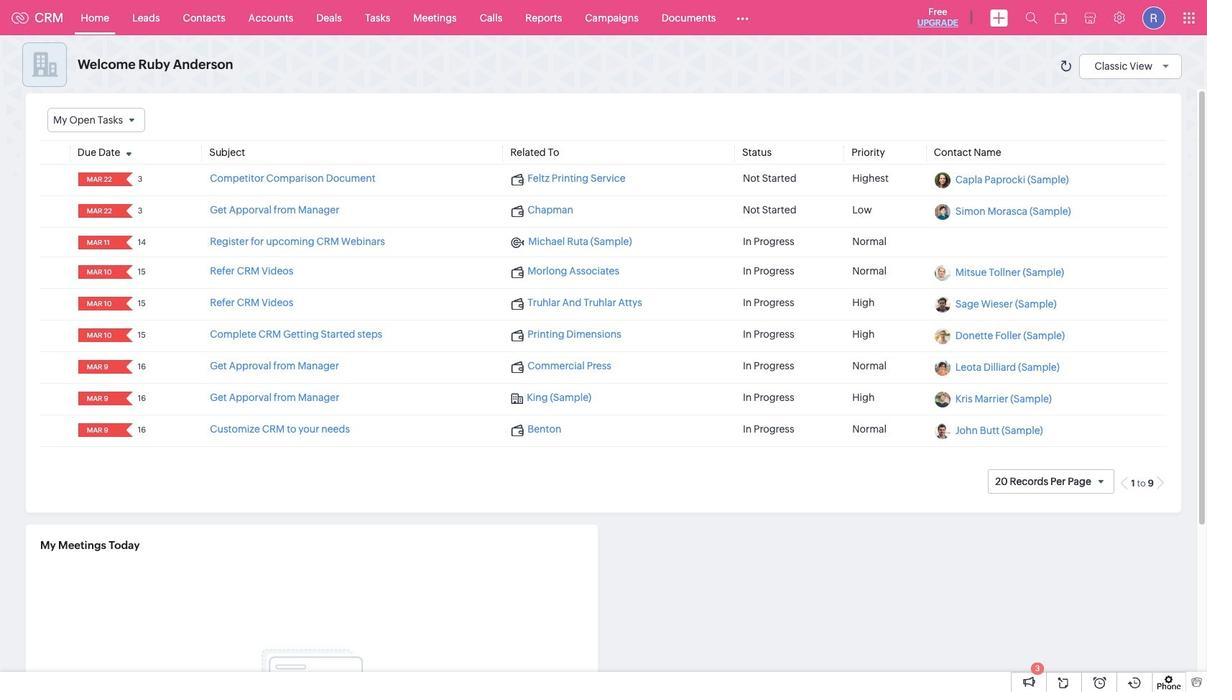 Task type: describe. For each thing, give the bounding box(es) containing it.
create menu element
[[982, 0, 1017, 35]]

create menu image
[[990, 9, 1008, 26]]

search element
[[1017, 0, 1046, 35]]

calendar image
[[1055, 12, 1067, 23]]

logo image
[[11, 12, 29, 23]]

search image
[[1025, 11, 1038, 24]]

Other Modules field
[[728, 6, 758, 29]]



Task type: locate. For each thing, give the bounding box(es) containing it.
None field
[[47, 108, 145, 132], [83, 173, 116, 186], [83, 204, 116, 218], [83, 236, 116, 249], [83, 265, 116, 279], [83, 297, 116, 311], [83, 329, 116, 342], [83, 360, 116, 374], [83, 392, 116, 405], [83, 423, 116, 437], [47, 108, 145, 132], [83, 173, 116, 186], [83, 204, 116, 218], [83, 236, 116, 249], [83, 265, 116, 279], [83, 297, 116, 311], [83, 329, 116, 342], [83, 360, 116, 374], [83, 392, 116, 405], [83, 423, 116, 437]]

profile image
[[1143, 6, 1166, 29]]

profile element
[[1134, 0, 1174, 35]]



Task type: vqa. For each thing, say whether or not it's contained in the screenshot.
image
no



